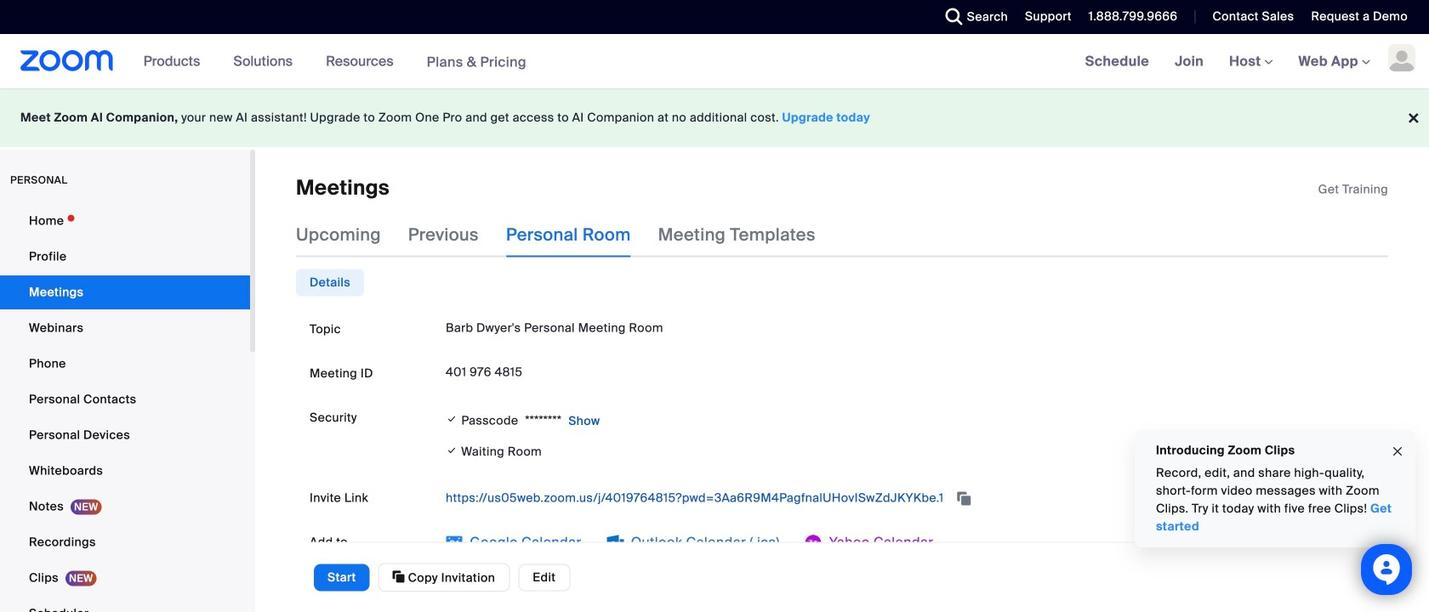 Task type: describe. For each thing, give the bounding box(es) containing it.
tabs of meeting tab list
[[296, 213, 843, 257]]

product information navigation
[[131, 34, 539, 90]]

add to yahoo calendar image
[[806, 535, 823, 552]]

close image
[[1391, 442, 1405, 462]]

meetings navigation
[[1073, 34, 1430, 90]]

add to outlook calendar (.ics) image
[[607, 535, 624, 552]]

copy image
[[393, 570, 405, 585]]

add to google calendar image
[[446, 535, 463, 552]]

checked image
[[446, 442, 458, 460]]



Task type: vqa. For each thing, say whether or not it's contained in the screenshot.
Personal Menu menu
yes



Task type: locate. For each thing, give the bounding box(es) containing it.
zoom logo image
[[20, 50, 114, 71]]

tab list
[[296, 269, 364, 297]]

footer
[[0, 89, 1430, 147]]

personal menu menu
[[0, 204, 250, 613]]

banner
[[0, 34, 1430, 90]]

tab
[[296, 269, 364, 297]]

application
[[1319, 181, 1389, 198]]

profile picture image
[[1389, 44, 1416, 71]]

checked image
[[446, 411, 458, 428]]

copy url image
[[956, 493, 973, 505]]



